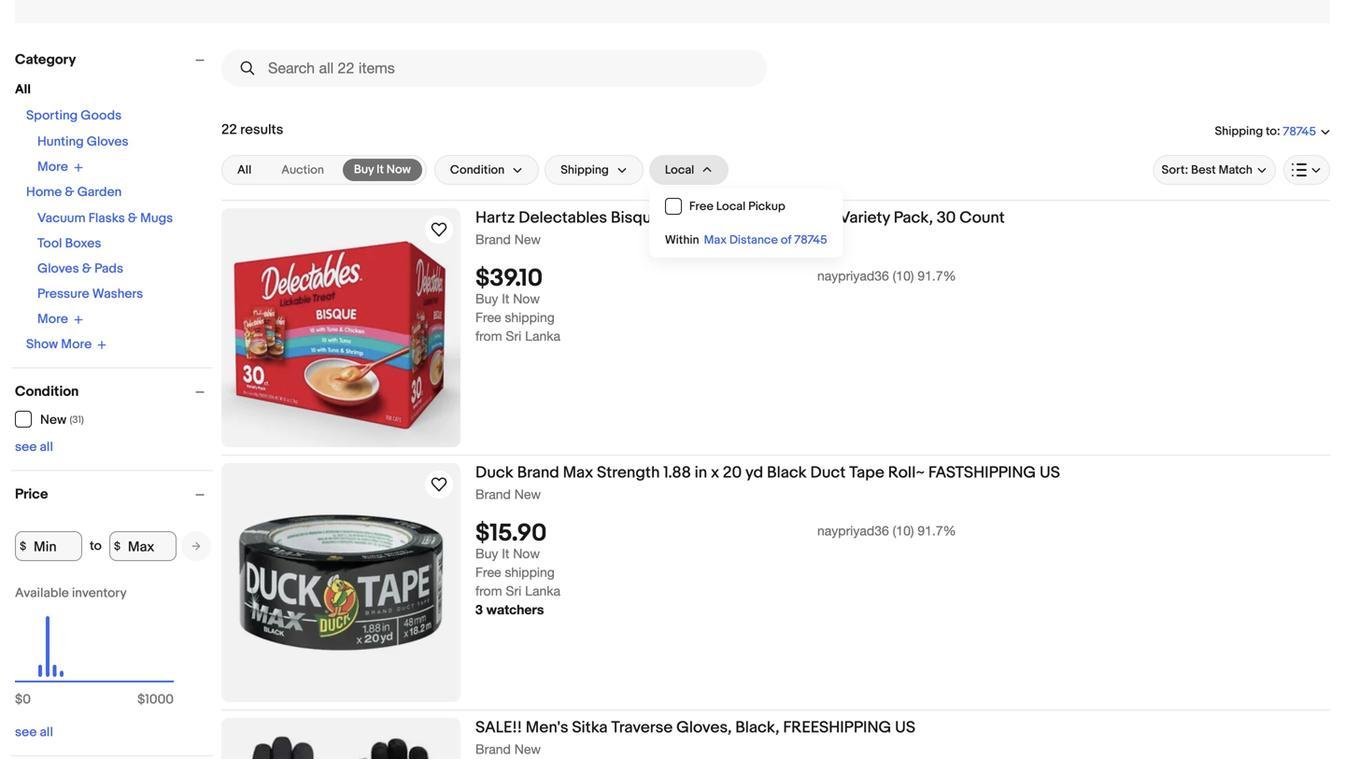 Task type: describe. For each thing, give the bounding box(es) containing it.
naypriyad36 (10) 91.7% buy it now free shipping from sri lanka 3 watchers
[[476, 523, 956, 618]]

0 vertical spatial &
[[65, 185, 74, 200]]

show more
[[26, 337, 92, 353]]

count
[[960, 208, 1005, 228]]

sporting goods link
[[26, 108, 122, 124]]

all for condition
[[40, 440, 53, 455]]

lanka for naypriyad36 (10) 91.7% buy it now free shipping from sri lanka
[[525, 329, 561, 344]]

fastshipping
[[928, 463, 1036, 483]]

graph of available inventory between $0 and $1000+ image
[[15, 586, 174, 717]]

20
[[723, 463, 742, 483]]

$ 1000
[[137, 692, 174, 708]]

shipping to : 78745
[[1215, 124, 1316, 139]]

0 vertical spatial condition
[[450, 163, 505, 177]]

2 vertical spatial more
[[61, 337, 92, 353]]

all inside main content
[[237, 163, 251, 177]]

strength
[[597, 463, 660, 483]]

from for naypriyad36 (10) 91.7% buy it now free shipping from sri lanka 3 watchers
[[476, 584, 502, 599]]

hunting gloves link
[[37, 134, 128, 150]]

91.7% for naypriyad36 (10) 91.7% buy it now free shipping from sri lanka 3 watchers
[[918, 523, 956, 539]]

now for naypriyad36 (10) 91.7% buy it now free shipping from sri lanka 3 watchers
[[513, 546, 540, 562]]

auction link
[[270, 159, 335, 181]]

$15.90
[[476, 520, 547, 549]]

shipping for shipping
[[561, 163, 609, 177]]

2 vertical spatial &
[[82, 261, 92, 277]]

hartz delectables bisque lickable wet cat treats variety pack, 30 count image
[[221, 208, 461, 447]]

x
[[711, 463, 719, 483]]

treats
[[791, 208, 836, 228]]

more for second more button from the top of the page
[[37, 312, 68, 327]]

black,
[[735, 718, 780, 738]]

new left (31)
[[40, 412, 66, 428]]

sitka
[[572, 718, 608, 738]]

local button
[[649, 155, 729, 185]]

vacuum flasks & mugs link
[[37, 211, 173, 227]]

to inside "shipping to : 78745"
[[1266, 124, 1277, 139]]

sale!! men's sitka traverse gloves, black, freeshipping us link
[[476, 718, 1330, 741]]

duck brand max strength 1.88 in x 20 yd black duct tape roll~ fastshipping us image
[[221, 463, 461, 703]]

Minimum Value in $ text field
[[15, 532, 82, 561]]

gloves inside the vacuum flasks & mugs tool boxes gloves & pads pressure washers
[[37, 261, 79, 277]]

tape
[[849, 463, 885, 483]]

22
[[221, 121, 237, 138]]

sort: best match
[[1162, 163, 1253, 177]]

sri for naypriyad36 (10) 91.7% buy it now free shipping from sri lanka
[[506, 329, 522, 344]]

boxes
[[65, 236, 101, 252]]

bisque
[[611, 208, 661, 228]]

hartz delectables bisque lickable wet cat treats variety pack, 30 count heading
[[476, 208, 1005, 228]]

hartz
[[476, 208, 515, 228]]

available inventory
[[15, 586, 127, 602]]

(31)
[[70, 414, 84, 426]]

0 horizontal spatial condition button
[[15, 383, 213, 400]]

new inside the 'hartz delectables bisque lickable wet cat treats variety pack, 30 count brand new'
[[515, 232, 541, 247]]

hartz delectables bisque lickable wet cat treats variety pack, 30 count link
[[476, 208, 1330, 231]]

sri for naypriyad36 (10) 91.7% buy it now free shipping from sri lanka 3 watchers
[[506, 584, 522, 599]]

new inside duck brand max strength 1.88 in x 20 yd black duct tape roll~ fastshipping us brand new
[[515, 487, 541, 502]]

hartz delectables bisque lickable wet cat treats variety pack, 30 count brand new
[[476, 208, 1005, 247]]

gloves & pads link
[[37, 261, 123, 277]]

category
[[15, 51, 76, 68]]

traverse
[[611, 718, 673, 738]]

see all for condition
[[15, 440, 53, 455]]

duck
[[476, 463, 514, 483]]

see all for price
[[15, 725, 53, 741]]

available
[[15, 586, 69, 602]]

from for naypriyad36 (10) 91.7% buy it now free shipping from sri lanka
[[476, 329, 502, 344]]

sort: best match button
[[1153, 155, 1276, 185]]

it inside text field
[[377, 163, 384, 177]]

hunting
[[37, 134, 84, 150]]

lickable
[[664, 208, 725, 228]]

free for naypriyad36 (10) 91.7% buy it now free shipping from sri lanka
[[476, 310, 501, 325]]

buy inside text field
[[354, 163, 374, 177]]

duct
[[810, 463, 846, 483]]

now for naypriyad36 (10) 91.7% buy it now free shipping from sri lanka
[[513, 291, 540, 307]]

pack,
[[894, 208, 933, 228]]

see for condition
[[15, 440, 37, 455]]

pads
[[94, 261, 123, 277]]

duck brand max strength 1.88 in x 20 yd black duct tape roll~ fastshipping us brand new
[[476, 463, 1060, 502]]

$ 0
[[15, 692, 31, 708]]

buy for naypriyad36 (10) 91.7% buy it now free shipping from sri lanka
[[476, 291, 498, 307]]

1.88
[[664, 463, 691, 483]]

3
[[476, 602, 483, 618]]

tool
[[37, 236, 62, 252]]

more for first more button from the top of the page
[[37, 159, 68, 175]]

free local pickup link
[[650, 190, 842, 223]]

black
[[767, 463, 807, 483]]

0 horizontal spatial 78745
[[794, 233, 827, 247]]

buy it now
[[354, 163, 411, 177]]

sale!! men's sitka traverse gloves, black, freeshipping us brand new
[[476, 718, 916, 757]]

local inside dropdown button
[[665, 163, 694, 177]]

pressure washers link
[[37, 286, 143, 302]]

Buy It Now selected text field
[[354, 162, 411, 178]]

home
[[26, 185, 62, 200]]

within max distance of 78745
[[665, 233, 827, 247]]

now inside text field
[[387, 163, 411, 177]]

auction
[[281, 163, 324, 177]]

listing options selector. list view selected. image
[[1292, 163, 1322, 177]]

Search all 22 items field
[[221, 50, 767, 87]]

0 vertical spatial max
[[704, 233, 727, 247]]

roll~
[[888, 463, 925, 483]]

(10) for naypriyad36 (10) 91.7% buy it now free shipping from sri lanka
[[893, 268, 914, 284]]

watchers
[[486, 602, 544, 618]]

of
[[781, 233, 792, 247]]



Task type: vqa. For each thing, say whether or not it's contained in the screenshot.
Brand in 'SALE!! Men's Sitka Traverse Gloves, Black, FREESHIPPING US Brand New'
yes



Task type: locate. For each thing, give the bounding box(es) containing it.
1 vertical spatial condition button
[[15, 383, 213, 400]]

brand down hartz
[[476, 232, 511, 247]]

local
[[665, 163, 694, 177], [716, 199, 746, 214]]

1 horizontal spatial 78745
[[1283, 125, 1316, 139]]

1 vertical spatial free
[[476, 310, 501, 325]]

91.7% inside naypriyad36 (10) 91.7% buy it now free shipping from sri lanka 3 watchers
[[918, 523, 956, 539]]

2 see all button from the top
[[15, 725, 53, 741]]

brand inside the 'hartz delectables bisque lickable wet cat treats variety pack, 30 count brand new'
[[476, 232, 511, 247]]

:
[[1277, 124, 1280, 139]]

naypriyad36 for naypriyad36 (10) 91.7% buy it now free shipping from sri lanka 3 watchers
[[817, 523, 889, 539]]

buy for naypriyad36 (10) 91.7% buy it now free shipping from sri lanka 3 watchers
[[476, 546, 498, 562]]

2 vertical spatial buy
[[476, 546, 498, 562]]

0 vertical spatial from
[[476, 329, 502, 344]]

shipping for shipping to : 78745
[[1215, 124, 1263, 139]]

show
[[26, 337, 58, 353]]

match
[[1219, 163, 1253, 177]]

condition
[[450, 163, 505, 177], [15, 383, 79, 400]]

see all button down 0
[[15, 725, 53, 741]]

0 vertical spatial sri
[[506, 329, 522, 344]]

freeshipping
[[783, 718, 892, 738]]

1 vertical spatial 78745
[[794, 233, 827, 247]]

1 vertical spatial see all button
[[15, 725, 53, 741]]

1 vertical spatial more button
[[37, 312, 83, 327]]

0 vertical spatial to
[[1266, 124, 1277, 139]]

shipping inside "shipping to : 78745"
[[1215, 124, 1263, 139]]

sporting goods
[[26, 108, 122, 124]]

from down $39.10
[[476, 329, 502, 344]]

1 horizontal spatial gloves
[[87, 134, 128, 150]]

shipping up match
[[1215, 124, 1263, 139]]

1 vertical spatial naypriyad36
[[817, 523, 889, 539]]

new up $15.90
[[515, 487, 541, 502]]

from inside naypriyad36 (10) 91.7% buy it now free shipping from sri lanka 3 watchers
[[476, 584, 502, 599]]

1 vertical spatial 91.7%
[[918, 523, 956, 539]]

hunting gloves
[[37, 134, 128, 150]]

variety
[[840, 208, 890, 228]]

us
[[1040, 463, 1060, 483], [895, 718, 916, 738]]

2 lanka from the top
[[525, 584, 561, 599]]

0 vertical spatial see all
[[15, 440, 53, 455]]

&
[[65, 185, 74, 200], [128, 211, 137, 227], [82, 261, 92, 277]]

sporting
[[26, 108, 78, 124]]

1000
[[145, 692, 174, 708]]

0 horizontal spatial all
[[15, 82, 31, 98]]

1 vertical spatial (10)
[[893, 523, 914, 539]]

1 horizontal spatial local
[[716, 199, 746, 214]]

naypriyad36 for naypriyad36 (10) 91.7% buy it now free shipping from sri lanka
[[817, 268, 889, 284]]

0 vertical spatial shipping
[[1215, 124, 1263, 139]]

new (31)
[[40, 412, 84, 428]]

shipping inside naypriyad36 (10) 91.7% buy it now free shipping from sri lanka
[[505, 310, 555, 325]]

all down 22 results
[[237, 163, 251, 177]]

sri up watchers
[[506, 584, 522, 599]]

brand
[[476, 232, 511, 247], [517, 463, 559, 483], [476, 487, 511, 502], [476, 742, 511, 757]]

2 more button from the top
[[37, 312, 83, 327]]

1 vertical spatial shipping
[[561, 163, 609, 177]]

(10)
[[893, 268, 914, 284], [893, 523, 914, 539]]

1 vertical spatial see all
[[15, 725, 53, 741]]

1 lanka from the top
[[525, 329, 561, 344]]

0 horizontal spatial to
[[90, 539, 102, 554]]

1 see from the top
[[15, 440, 37, 455]]

sale!!
[[476, 718, 522, 738]]

1 shipping from the top
[[505, 310, 555, 325]]

category button
[[15, 51, 213, 68]]

1 horizontal spatial all
[[237, 163, 251, 177]]

brand right the "duck"
[[517, 463, 559, 483]]

91.7% down roll~
[[918, 523, 956, 539]]

0 vertical spatial now
[[387, 163, 411, 177]]

see all down new (31)
[[15, 440, 53, 455]]

max
[[704, 233, 727, 247], [563, 463, 593, 483]]

1 vertical spatial lanka
[[525, 584, 561, 599]]

91.7% for naypriyad36 (10) 91.7% buy it now free shipping from sri lanka
[[918, 268, 956, 284]]

1 (10) from the top
[[893, 268, 914, 284]]

2 see from the top
[[15, 725, 37, 741]]

it for naypriyad36 (10) 91.7% buy it now free shipping from sri lanka
[[502, 291, 509, 307]]

0 vertical spatial all
[[40, 440, 53, 455]]

1 vertical spatial it
[[502, 291, 509, 307]]

delectables
[[519, 208, 607, 228]]

watch duck brand max strength 1.88 in x 20 yd black duct tape roll~ fastshipping us image
[[428, 474, 450, 496]]

more button up show more
[[37, 312, 83, 327]]

0 vertical spatial 78745
[[1283, 125, 1316, 139]]

garden
[[77, 185, 122, 200]]

1 vertical spatial all
[[40, 725, 53, 741]]

buy inside naypriyad36 (10) 91.7% buy it now free shipping from sri lanka 3 watchers
[[476, 546, 498, 562]]

more right the show
[[61, 337, 92, 353]]

shipping inside naypriyad36 (10) 91.7% buy it now free shipping from sri lanka 3 watchers
[[505, 565, 555, 580]]

shipping for naypriyad36 (10) 91.7% buy it now free shipping from sri lanka 3 watchers
[[505, 565, 555, 580]]

1 vertical spatial all
[[237, 163, 251, 177]]

1 more button from the top
[[37, 159, 83, 175]]

91.7% inside naypriyad36 (10) 91.7% buy it now free shipping from sri lanka
[[918, 268, 956, 284]]

gloves down goods
[[87, 134, 128, 150]]

1 vertical spatial condition
[[15, 383, 79, 400]]

0 vertical spatial shipping
[[505, 310, 555, 325]]

(10) for naypriyad36 (10) 91.7% buy it now free shipping from sri lanka 3 watchers
[[893, 523, 914, 539]]

1 vertical spatial shipping
[[505, 565, 555, 580]]

2 from from the top
[[476, 584, 502, 599]]

shipping down $39.10
[[505, 310, 555, 325]]

brand down the "duck"
[[476, 487, 511, 502]]

78745 right :
[[1283, 125, 1316, 139]]

1 vertical spatial see
[[15, 725, 37, 741]]

see all button for price
[[15, 725, 53, 741]]

lanka for naypriyad36 (10) 91.7% buy it now free shipping from sri lanka 3 watchers
[[525, 584, 561, 599]]

2 (10) from the top
[[893, 523, 914, 539]]

sale!! men's sitka traverse gloves, black, freeshipping us heading
[[476, 718, 916, 738]]

1 sri from the top
[[506, 329, 522, 344]]

max down lickable
[[704, 233, 727, 247]]

gloves up pressure
[[37, 261, 79, 277]]

to up sort: best match dropdown button
[[1266, 124, 1277, 139]]

0 vertical spatial us
[[1040, 463, 1060, 483]]

1 vertical spatial from
[[476, 584, 502, 599]]

(10) down duck brand max strength 1.88 in x 20 yd black duct tape roll~ fastshipping us link
[[893, 523, 914, 539]]

1 from from the top
[[476, 329, 502, 344]]

buy it now link
[[343, 159, 422, 181]]

duck brand max strength 1.88 in x 20 yd black duct tape roll~ fastshipping us heading
[[476, 463, 1060, 483]]

see
[[15, 440, 37, 455], [15, 725, 37, 741]]

22 results
[[221, 121, 283, 138]]

1 vertical spatial sri
[[506, 584, 522, 599]]

& right home at the top
[[65, 185, 74, 200]]

us inside duck brand max strength 1.88 in x 20 yd black duct tape roll~ fastshipping us brand new
[[1040, 463, 1060, 483]]

free inside naypriyad36 (10) 91.7% buy it now free shipping from sri lanka 3 watchers
[[476, 565, 501, 580]]

shipping button
[[545, 155, 643, 185]]

free down local dropdown button
[[689, 199, 714, 214]]

it
[[377, 163, 384, 177], [502, 291, 509, 307], [502, 546, 509, 562]]

0 vertical spatial 91.7%
[[918, 268, 956, 284]]

2 vertical spatial now
[[513, 546, 540, 562]]

0 horizontal spatial us
[[895, 718, 916, 738]]

goods
[[81, 108, 122, 124]]

0 vertical spatial more
[[37, 159, 68, 175]]

lanka
[[525, 329, 561, 344], [525, 584, 561, 599]]

1 vertical spatial &
[[128, 211, 137, 227]]

pressure
[[37, 286, 89, 302]]

from up '3'
[[476, 584, 502, 599]]

0 vertical spatial lanka
[[525, 329, 561, 344]]

1 vertical spatial now
[[513, 291, 540, 307]]

0 vertical spatial free
[[689, 199, 714, 214]]

free down $39.10
[[476, 310, 501, 325]]

naypriyad36 down variety
[[817, 268, 889, 284]]

0 horizontal spatial shipping
[[561, 163, 609, 177]]

all link
[[226, 159, 263, 181]]

2 shipping from the top
[[505, 565, 555, 580]]

0 vertical spatial buy
[[354, 163, 374, 177]]

2 naypriyad36 from the top
[[817, 523, 889, 539]]

0 vertical spatial (10)
[[893, 268, 914, 284]]

2 all from the top
[[40, 725, 53, 741]]

free up '3'
[[476, 565, 501, 580]]

from
[[476, 329, 502, 344], [476, 584, 502, 599]]

distance
[[729, 233, 778, 247]]

all down category in the top of the page
[[15, 82, 31, 98]]

shipping for naypriyad36 (10) 91.7% buy it now free shipping from sri lanka
[[505, 310, 555, 325]]

now inside naypriyad36 (10) 91.7% buy it now free shipping from sri lanka 3 watchers
[[513, 546, 540, 562]]

1 vertical spatial buy
[[476, 291, 498, 307]]

2 91.7% from the top
[[918, 523, 956, 539]]

it for naypriyad36 (10) 91.7% buy it now free shipping from sri lanka 3 watchers
[[502, 546, 509, 562]]

flasks
[[88, 211, 125, 227]]

(10) inside naypriyad36 (10) 91.7% buy it now free shipping from sri lanka 3 watchers
[[893, 523, 914, 539]]

78745 down treats
[[794, 233, 827, 247]]

78745
[[1283, 125, 1316, 139], [794, 233, 827, 247]]

show more button
[[26, 337, 107, 353]]

now inside naypriyad36 (10) 91.7% buy it now free shipping from sri lanka
[[513, 291, 540, 307]]

see all button down new (31)
[[15, 440, 53, 455]]

new down men's
[[515, 742, 541, 757]]

see all
[[15, 440, 53, 455], [15, 725, 53, 741]]

free
[[689, 199, 714, 214], [476, 310, 501, 325], [476, 565, 501, 580]]

0 vertical spatial see
[[15, 440, 37, 455]]

within
[[665, 233, 699, 247]]

$39.10
[[476, 265, 543, 294]]

0 vertical spatial gloves
[[87, 134, 128, 150]]

home & garden
[[26, 185, 122, 200]]

0 horizontal spatial local
[[665, 163, 694, 177]]

1 vertical spatial more
[[37, 312, 68, 327]]

from inside naypriyad36 (10) 91.7% buy it now free shipping from sri lanka
[[476, 329, 502, 344]]

1 vertical spatial us
[[895, 718, 916, 738]]

price button
[[15, 486, 213, 503]]

2 see all from the top
[[15, 725, 53, 741]]

$
[[20, 540, 26, 553], [114, 540, 121, 553], [15, 692, 23, 708], [137, 692, 145, 708]]

0 horizontal spatial max
[[563, 463, 593, 483]]

best
[[1191, 163, 1216, 177]]

main content containing $39.10
[[221, 42, 1330, 760]]

1 horizontal spatial max
[[704, 233, 727, 247]]

washers
[[92, 286, 143, 302]]

it inside naypriyad36 (10) 91.7% buy it now free shipping from sri lanka
[[502, 291, 509, 307]]

0 vertical spatial local
[[665, 163, 694, 177]]

buy up '3'
[[476, 546, 498, 562]]

max inside duck brand max strength 1.88 in x 20 yd black duct tape roll~ fastshipping us brand new
[[563, 463, 593, 483]]

new
[[515, 232, 541, 247], [40, 412, 66, 428], [515, 487, 541, 502], [515, 742, 541, 757]]

1 vertical spatial gloves
[[37, 261, 79, 277]]

all for price
[[40, 725, 53, 741]]

& left mugs
[[128, 211, 137, 227]]

buy down hartz
[[476, 291, 498, 307]]

more down hunting
[[37, 159, 68, 175]]

1 horizontal spatial shipping
[[1215, 124, 1263, 139]]

price
[[15, 486, 48, 503]]

1 horizontal spatial condition button
[[434, 155, 539, 185]]

Maximum Value in $ text field
[[109, 532, 176, 561]]

0
[[23, 692, 31, 708]]

inventory
[[72, 586, 127, 602]]

1 vertical spatial max
[[563, 463, 593, 483]]

now
[[387, 163, 411, 177], [513, 291, 540, 307], [513, 546, 540, 562]]

men's
[[526, 718, 568, 738]]

gloves,
[[676, 718, 732, 738]]

buy inside naypriyad36 (10) 91.7% buy it now free shipping from sri lanka
[[476, 291, 498, 307]]

condition up hartz
[[450, 163, 505, 177]]

naypriyad36 down tape
[[817, 523, 889, 539]]

more up show more
[[37, 312, 68, 327]]

0 horizontal spatial gloves
[[37, 261, 79, 277]]

91.7%
[[918, 268, 956, 284], [918, 523, 956, 539]]

buy right auction
[[354, 163, 374, 177]]

2 sri from the top
[[506, 584, 522, 599]]

2 vertical spatial free
[[476, 565, 501, 580]]

vacuum
[[37, 211, 86, 227]]

max left 'strength'
[[563, 463, 593, 483]]

it up watchers
[[502, 546, 509, 562]]

naypriyad36 inside naypriyad36 (10) 91.7% buy it now free shipping from sri lanka 3 watchers
[[817, 523, 889, 539]]

1 vertical spatial to
[[90, 539, 102, 554]]

lanka down $39.10
[[525, 329, 561, 344]]

& left pads at left
[[82, 261, 92, 277]]

to right the minimum value in $ text box
[[90, 539, 102, 554]]

it inside naypriyad36 (10) 91.7% buy it now free shipping from sri lanka 3 watchers
[[502, 546, 509, 562]]

2 vertical spatial it
[[502, 546, 509, 562]]

1 horizontal spatial to
[[1266, 124, 1277, 139]]

results
[[240, 121, 283, 138]]

1 horizontal spatial &
[[82, 261, 92, 277]]

naypriyad36
[[817, 268, 889, 284], [817, 523, 889, 539]]

vacuum flasks & mugs tool boxes gloves & pads pressure washers
[[37, 211, 173, 302]]

see down 0
[[15, 725, 37, 741]]

shipping inside dropdown button
[[561, 163, 609, 177]]

condition button up (31)
[[15, 383, 213, 400]]

brand inside sale!! men's sitka traverse gloves, black, freeshipping us brand new
[[476, 742, 511, 757]]

condition button up hartz
[[434, 155, 539, 185]]

it down hartz
[[502, 291, 509, 307]]

lanka inside naypriyad36 (10) 91.7% buy it now free shipping from sri lanka 3 watchers
[[525, 584, 561, 599]]

sort:
[[1162, 163, 1189, 177]]

2 horizontal spatial &
[[128, 211, 137, 227]]

(10) down hartz delectables bisque lickable wet cat treats variety pack, 30 count 'link' at the top
[[893, 268, 914, 284]]

0 vertical spatial see all button
[[15, 440, 53, 455]]

0 vertical spatial it
[[377, 163, 384, 177]]

us right freeshipping
[[895, 718, 916, 738]]

(10) inside naypriyad36 (10) 91.7% buy it now free shipping from sri lanka
[[893, 268, 914, 284]]

0 vertical spatial all
[[15, 82, 31, 98]]

wet
[[728, 208, 758, 228]]

1 see all from the top
[[15, 440, 53, 455]]

1 horizontal spatial condition
[[450, 163, 505, 177]]

shipping
[[1215, 124, 1263, 139], [561, 163, 609, 177]]

free inside naypriyad36 (10) 91.7% buy it now free shipping from sri lanka
[[476, 310, 501, 325]]

0 vertical spatial naypriyad36
[[817, 268, 889, 284]]

new inside sale!! men's sitka traverse gloves, black, freeshipping us brand new
[[515, 742, 541, 757]]

see up price
[[15, 440, 37, 455]]

new down hartz
[[515, 232, 541, 247]]

shipping up watchers
[[505, 565, 555, 580]]

cat
[[761, 208, 788, 228]]

lanka inside naypriyad36 (10) 91.7% buy it now free shipping from sri lanka
[[525, 329, 561, 344]]

watch hartz delectables bisque lickable wet cat treats variety pack, 30 count image
[[428, 219, 450, 241]]

brand down sale!! in the left of the page
[[476, 742, 511, 757]]

sale!! men's sitka traverse gloves, black, freeshipping us image
[[221, 718, 461, 760]]

1 all from the top
[[40, 440, 53, 455]]

1 naypriyad36 from the top
[[817, 268, 889, 284]]

yd
[[746, 463, 763, 483]]

1 91.7% from the top
[[918, 268, 956, 284]]

home & garden link
[[26, 185, 122, 200]]

naypriyad36 (10) 91.7% buy it now free shipping from sri lanka
[[476, 268, 956, 344]]

free local pickup
[[689, 199, 785, 214]]

duck brand max strength 1.88 in x 20 yd black duct tape roll~ fastshipping us link
[[476, 463, 1330, 486]]

see all down 0
[[15, 725, 53, 741]]

sri down $39.10
[[506, 329, 522, 344]]

main content
[[221, 42, 1330, 760]]

more button
[[37, 159, 83, 175], [37, 312, 83, 327]]

0 vertical spatial more button
[[37, 159, 83, 175]]

condition up new (31)
[[15, 383, 79, 400]]

free for naypriyad36 (10) 91.7% buy it now free shipping from sri lanka 3 watchers
[[476, 565, 501, 580]]

pickup
[[748, 199, 785, 214]]

us right fastshipping
[[1040, 463, 1060, 483]]

sri inside naypriyad36 (10) 91.7% buy it now free shipping from sri lanka
[[506, 329, 522, 344]]

gloves
[[87, 134, 128, 150], [37, 261, 79, 277]]

30
[[937, 208, 956, 228]]

0 horizontal spatial condition
[[15, 383, 79, 400]]

in
[[695, 463, 707, 483]]

us inside sale!! men's sitka traverse gloves, black, freeshipping us brand new
[[895, 718, 916, 738]]

1 horizontal spatial us
[[1040, 463, 1060, 483]]

78745 inside "shipping to : 78745"
[[1283, 125, 1316, 139]]

lanka up watchers
[[525, 584, 561, 599]]

sri inside naypriyad36 (10) 91.7% buy it now free shipping from sri lanka 3 watchers
[[506, 584, 522, 599]]

0 vertical spatial condition button
[[434, 155, 539, 185]]

sri
[[506, 329, 522, 344], [506, 584, 522, 599]]

shipping up delectables
[[561, 163, 609, 177]]

1 vertical spatial local
[[716, 199, 746, 214]]

see for price
[[15, 725, 37, 741]]

more button down hunting
[[37, 159, 83, 175]]

it right auction
[[377, 163, 384, 177]]

see all button for condition
[[15, 440, 53, 455]]

0 horizontal spatial &
[[65, 185, 74, 200]]

91.7% down the 30
[[918, 268, 956, 284]]

1 see all button from the top
[[15, 440, 53, 455]]

naypriyad36 inside naypriyad36 (10) 91.7% buy it now free shipping from sri lanka
[[817, 268, 889, 284]]

tool boxes link
[[37, 236, 101, 252]]



